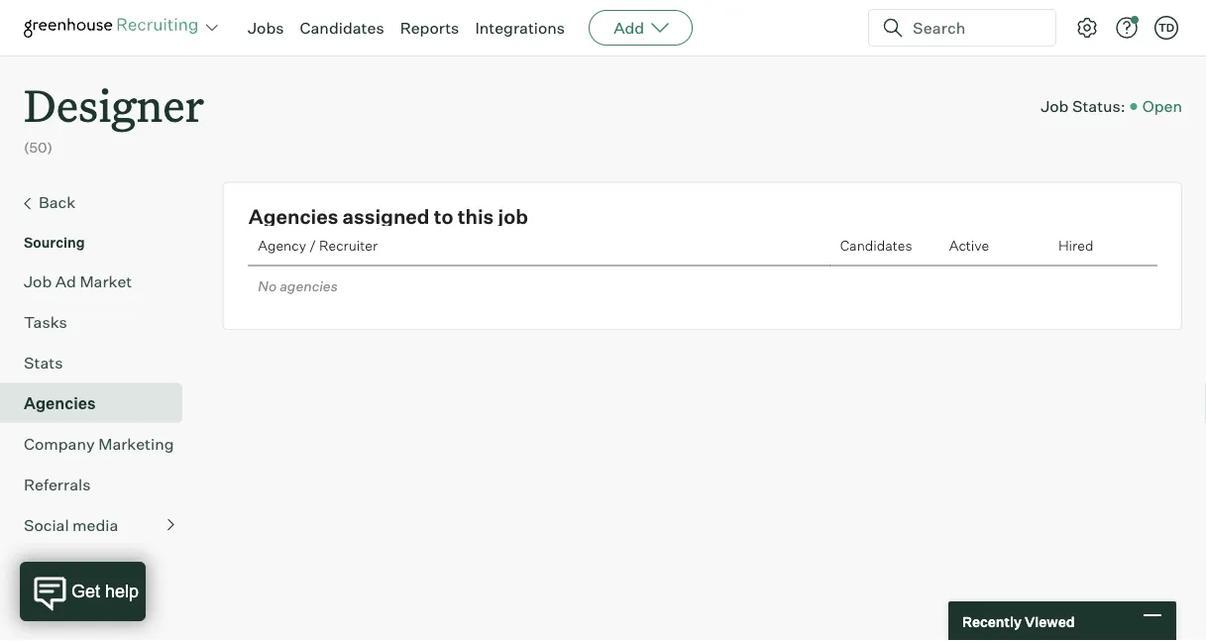 Task type: describe. For each thing, give the bounding box(es) containing it.
0 horizontal spatial candidates
[[300, 18, 384, 38]]

agencies for agencies
[[24, 393, 96, 413]]

open
[[1143, 96, 1183, 116]]

candidates link
[[300, 18, 384, 38]]

/
[[309, 237, 316, 254]]

td button
[[1155, 16, 1179, 40]]

recently viewed
[[963, 613, 1075, 630]]

viewed
[[1025, 613, 1075, 630]]

social media
[[24, 515, 118, 535]]

designer link
[[24, 56, 204, 138]]

(50)
[[24, 139, 52, 156]]

stats
[[24, 353, 63, 372]]

integrations
[[475, 18, 565, 38]]

referrals link
[[24, 473, 174, 496]]

company marketing
[[24, 434, 174, 454]]

back
[[39, 192, 76, 212]]

stats link
[[24, 351, 174, 374]]

add
[[614, 18, 645, 38]]

no agencies
[[258, 277, 338, 295]]

back link
[[24, 190, 174, 216]]

assigned
[[342, 204, 429, 229]]

status:
[[1073, 96, 1126, 116]]

job ad market link
[[24, 269, 174, 293]]

company
[[24, 434, 95, 454]]

job for job ad market
[[24, 271, 52, 291]]

job status:
[[1041, 96, 1126, 116]]

job ad market
[[24, 271, 132, 291]]

jobs link
[[248, 18, 284, 38]]

to
[[433, 204, 453, 229]]

marketing
[[98, 434, 174, 454]]

market
[[80, 271, 132, 291]]

agency
[[258, 237, 306, 254]]

social media link
[[24, 513, 174, 537]]

recently
[[963, 613, 1022, 630]]

company marketing link
[[24, 432, 174, 456]]

referrals
[[24, 475, 91, 494]]

active
[[950, 237, 989, 254]]

this
[[457, 204, 494, 229]]



Task type: vqa. For each thing, say whether or not it's contained in the screenshot.
TD popup button
yes



Task type: locate. For each thing, give the bounding box(es) containing it.
jobs
[[248, 18, 284, 38]]

agencies
[[280, 277, 338, 295]]

social
[[24, 515, 69, 535]]

1 vertical spatial agencies
[[24, 393, 96, 413]]

ad
[[55, 271, 76, 291]]

0 vertical spatial agencies
[[248, 204, 338, 229]]

tasks link
[[24, 310, 174, 334]]

agency / recruiter
[[258, 237, 378, 254]]

1 vertical spatial candidates
[[840, 237, 913, 254]]

job inside "link"
[[24, 271, 52, 291]]

agencies up agency at the top left of page
[[248, 204, 338, 229]]

job
[[498, 204, 528, 229]]

designer
[[24, 75, 204, 134]]

reports
[[400, 18, 459, 38]]

0 horizontal spatial agencies
[[24, 393, 96, 413]]

agencies for agencies assigned to this job
[[248, 204, 338, 229]]

designer (50)
[[24, 75, 204, 156]]

0 horizontal spatial job
[[24, 271, 52, 291]]

recruiter
[[319, 237, 378, 254]]

1 horizontal spatial agencies
[[248, 204, 338, 229]]

1 vertical spatial job
[[24, 271, 52, 291]]

job left ad
[[24, 271, 52, 291]]

switch applications image
[[204, 18, 220, 38]]

td button
[[1151, 12, 1183, 44]]

add button
[[589, 10, 693, 46]]

reports link
[[400, 18, 459, 38]]

candidates left active
[[840, 237, 913, 254]]

agencies assigned to this job
[[248, 204, 528, 229]]

integrations link
[[475, 18, 565, 38]]

0 vertical spatial candidates
[[300, 18, 384, 38]]

agencies up 'company'
[[24, 393, 96, 413]]

job
[[1041, 96, 1069, 116], [24, 271, 52, 291]]

agencies link
[[24, 391, 174, 415]]

1 horizontal spatial job
[[1041, 96, 1069, 116]]

tasks
[[24, 312, 67, 332]]

configure image
[[1076, 16, 1099, 40]]

media
[[72, 515, 118, 535]]

Top navigation search text field
[[905, 8, 1044, 48]]

job left status:
[[1041, 96, 1069, 116]]

job for job status:
[[1041, 96, 1069, 116]]

sourcing
[[24, 234, 85, 251]]

1 horizontal spatial candidates
[[840, 237, 913, 254]]

td
[[1159, 21, 1175, 34]]

switch applications element
[[200, 16, 224, 40]]

candidates right jobs link
[[300, 18, 384, 38]]

agencies
[[248, 204, 338, 229], [24, 393, 96, 413]]

0 vertical spatial job
[[1041, 96, 1069, 116]]

candidates
[[300, 18, 384, 38], [840, 237, 913, 254]]

hired
[[1059, 237, 1094, 254]]

no
[[258, 277, 277, 295]]



